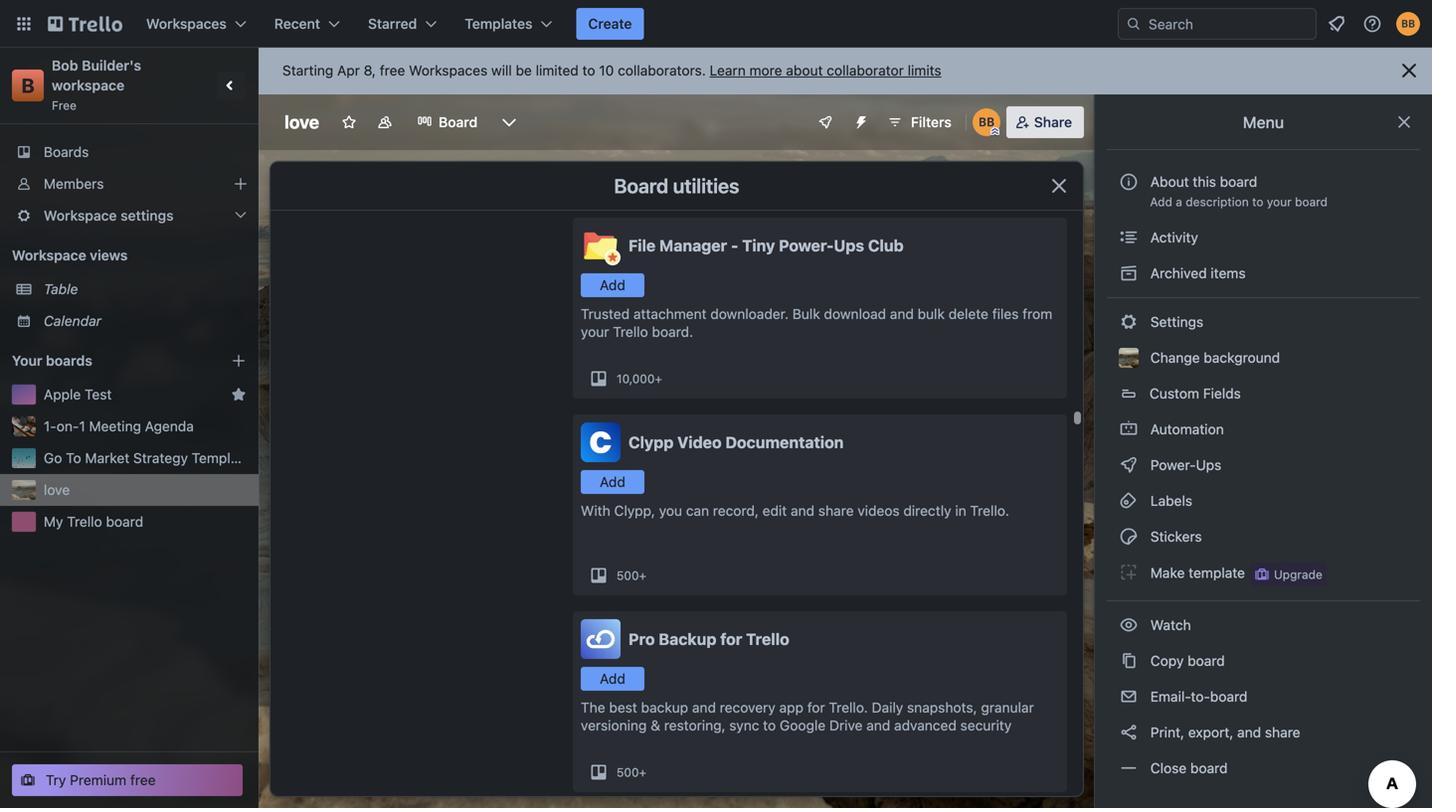 Task type: vqa. For each thing, say whether or not it's contained in the screenshot.
Workspace corresponding to Workspace views
yes



Task type: locate. For each thing, give the bounding box(es) containing it.
sm image for activity
[[1119, 228, 1139, 248]]

1 500 + from the top
[[617, 569, 647, 583]]

utilities
[[673, 174, 740, 197]]

trello up recovery
[[746, 630, 790, 649]]

versioning
[[581, 718, 647, 734]]

trusted
[[581, 306, 630, 322]]

0 vertical spatial workspace
[[44, 207, 117, 224]]

0 horizontal spatial free
[[130, 772, 156, 789]]

automation image
[[846, 106, 873, 134]]

close board
[[1147, 761, 1228, 777]]

1
[[79, 418, 85, 435]]

share down "email-to-board" 'link'
[[1265, 725, 1301, 741]]

0 vertical spatial add button
[[581, 274, 645, 297]]

go to market strategy template link
[[44, 449, 251, 469]]

sm image inside archived items link
[[1119, 264, 1139, 284]]

advanced
[[894, 718, 957, 734]]

500 down 'versioning'
[[617, 766, 639, 780]]

0 horizontal spatial share
[[819, 503, 854, 519]]

workspace
[[44, 207, 117, 224], [12, 247, 86, 264]]

free right premium
[[130, 772, 156, 789]]

0 vertical spatial for
[[720, 630, 743, 649]]

bob builder (bobbuilder40) image right open information menu image
[[1397, 12, 1421, 36]]

1 vertical spatial trello
[[67, 514, 102, 530]]

bob builder (bobbuilder40) image
[[1397, 12, 1421, 36], [973, 108, 1001, 136]]

export,
[[1189, 725, 1234, 741]]

add button
[[581, 274, 645, 297], [581, 471, 645, 494], [581, 668, 645, 691]]

for inside the best backup and recovery app for trello. daily snapshots, granular versioning & restoring, sync to google drive and advanced security
[[808, 700, 825, 716]]

archived items link
[[1107, 258, 1421, 289]]

sm image left make
[[1119, 563, 1139, 583]]

watch link
[[1107, 610, 1421, 642]]

add button for file
[[581, 274, 645, 297]]

sm image left print,
[[1119, 723, 1139, 743]]

4 sm image from the top
[[1119, 456, 1139, 476]]

1 sm image from the top
[[1119, 420, 1139, 440]]

0 vertical spatial bob builder (bobbuilder40) image
[[1397, 12, 1421, 36]]

1 vertical spatial bob builder (bobbuilder40) image
[[973, 108, 1001, 136]]

ups left 'club'
[[834, 236, 865, 255]]

1 vertical spatial for
[[808, 700, 825, 716]]

add up "with"
[[600, 474, 626, 490]]

custom
[[1150, 385, 1200, 402]]

market
[[85, 450, 130, 467]]

2 500 from the top
[[617, 766, 639, 780]]

1 vertical spatial workspace
[[12, 247, 86, 264]]

for right backup
[[720, 630, 743, 649]]

club
[[868, 236, 904, 255]]

sm image left stickers
[[1119, 527, 1139, 547]]

upgrade button
[[1250, 563, 1327, 587]]

add for file manager - tiny power-ups club
[[600, 277, 626, 293]]

sm image for labels
[[1119, 491, 1139, 511]]

2 horizontal spatial trello
[[746, 630, 790, 649]]

1 horizontal spatial to
[[763, 718, 776, 734]]

love up 'my'
[[44, 482, 70, 498]]

500 + up the pro
[[617, 569, 647, 583]]

power-
[[779, 236, 834, 255], [1151, 457, 1196, 474]]

for up google on the right bottom
[[808, 700, 825, 716]]

1 horizontal spatial workspaces
[[409, 62, 488, 79]]

1 vertical spatial your
[[581, 324, 609, 340]]

workspace views
[[12, 247, 128, 264]]

1 horizontal spatial free
[[380, 62, 405, 79]]

your up activity link
[[1267, 195, 1292, 209]]

sm image left activity
[[1119, 228, 1139, 248]]

boards
[[44, 144, 89, 160]]

500 + down 'versioning'
[[617, 766, 647, 780]]

0 vertical spatial 500
[[617, 569, 639, 583]]

1 add button from the top
[[581, 274, 645, 297]]

learn more about collaborator limits link
[[710, 62, 942, 79]]

workspaces up board link
[[409, 62, 488, 79]]

about this board add a description to your board
[[1150, 174, 1328, 209]]

add button up 'best'
[[581, 668, 645, 691]]

add button up "with"
[[581, 471, 645, 494]]

directly
[[904, 503, 952, 519]]

sync
[[730, 718, 760, 734]]

board for board
[[439, 114, 478, 130]]

to right sync
[[763, 718, 776, 734]]

members
[[44, 176, 104, 192]]

0 horizontal spatial power-
[[779, 236, 834, 255]]

2 vertical spatial to
[[763, 718, 776, 734]]

stickers
[[1147, 529, 1202, 545]]

board down export,
[[1191, 761, 1228, 777]]

sm image for close board
[[1119, 759, 1139, 779]]

your boards with 5 items element
[[12, 349, 201, 373]]

board
[[439, 114, 478, 130], [614, 174, 669, 197]]

trello. up drive
[[829, 700, 868, 716]]

1 vertical spatial 500 +
[[617, 766, 647, 780]]

to inside about this board add a description to your board
[[1253, 195, 1264, 209]]

your down trusted
[[581, 324, 609, 340]]

granular
[[981, 700, 1034, 716]]

board.
[[652, 324, 693, 340]]

open information menu image
[[1363, 14, 1383, 34]]

7 sm image from the top
[[1119, 723, 1139, 743]]

5 sm image from the top
[[1119, 491, 1139, 511]]

sm image
[[1119, 420, 1139, 440], [1119, 527, 1139, 547], [1119, 563, 1139, 583], [1119, 616, 1139, 636], [1119, 652, 1139, 672], [1119, 687, 1139, 707], [1119, 723, 1139, 743]]

email-
[[1151, 689, 1191, 705]]

trello right 'my'
[[67, 514, 102, 530]]

with clypp, you can record, edit and share videos directly in trello.
[[581, 503, 1010, 519]]

add button up trusted
[[581, 274, 645, 297]]

trello. right the in
[[970, 503, 1010, 519]]

strategy
[[133, 450, 188, 467]]

0 horizontal spatial trello.
[[829, 700, 868, 716]]

sm image inside activity link
[[1119, 228, 1139, 248]]

search image
[[1126, 16, 1142, 32]]

1 vertical spatial trello.
[[829, 700, 868, 716]]

sm image for power-ups
[[1119, 456, 1139, 476]]

starting apr 8, free workspaces will be limited to 10 collaborators. learn more about collaborator limits
[[283, 62, 942, 79]]

print, export, and share
[[1147, 725, 1301, 741]]

0 vertical spatial ups
[[834, 236, 865, 255]]

copy board link
[[1107, 646, 1421, 677]]

ups down automation
[[1196, 457, 1222, 474]]

meeting
[[89, 418, 141, 435]]

limits
[[908, 62, 942, 79]]

upgrade
[[1274, 568, 1323, 582]]

1 vertical spatial +
[[639, 569, 647, 583]]

sm image for automation
[[1119, 420, 1139, 440]]

2 sm image from the top
[[1119, 264, 1139, 284]]

1 horizontal spatial your
[[1267, 195, 1292, 209]]

0 horizontal spatial to
[[583, 62, 595, 79]]

workspace settings button
[[0, 200, 259, 232]]

to up activity link
[[1253, 195, 1264, 209]]

1 horizontal spatial trello
[[613, 324, 648, 340]]

1 vertical spatial add button
[[581, 471, 645, 494]]

2 vertical spatial add button
[[581, 668, 645, 691]]

premium
[[70, 772, 126, 789]]

star or unstar board image
[[341, 114, 357, 130]]

sm image inside the watch link
[[1119, 616, 1139, 636]]

add inside about this board add a description to your board
[[1150, 195, 1173, 209]]

3 sm image from the top
[[1119, 563, 1139, 583]]

views
[[90, 247, 128, 264]]

background
[[1204, 350, 1280, 366]]

power ups image
[[818, 114, 834, 130]]

0 vertical spatial free
[[380, 62, 405, 79]]

board left customize views image
[[439, 114, 478, 130]]

4 sm image from the top
[[1119, 616, 1139, 636]]

about
[[786, 62, 823, 79]]

security
[[961, 718, 1012, 734]]

sm image inside settings link
[[1119, 312, 1139, 332]]

archived
[[1151, 265, 1207, 282]]

2 vertical spatial trello
[[746, 630, 790, 649]]

6 sm image from the top
[[1119, 759, 1139, 779]]

board up "description"
[[1220, 174, 1258, 190]]

workspace down members
[[44, 207, 117, 224]]

1 vertical spatial workspaces
[[409, 62, 488, 79]]

sm image inside print, export, and share link
[[1119, 723, 1139, 743]]

edit
[[763, 503, 787, 519]]

file manager - tiny power-ups club
[[629, 236, 904, 255]]

power- right 'tiny' on the right
[[779, 236, 834, 255]]

0 horizontal spatial workspaces
[[146, 15, 227, 32]]

0 vertical spatial 500 +
[[617, 569, 647, 583]]

sm image inside copy board link
[[1119, 652, 1139, 672]]

1 vertical spatial power-
[[1151, 457, 1196, 474]]

500 + for pro backup for trello
[[617, 766, 647, 780]]

power- up labels
[[1151, 457, 1196, 474]]

tiny
[[742, 236, 775, 255]]

board
[[1220, 174, 1258, 190], [1295, 195, 1328, 209], [106, 514, 143, 530], [1188, 653, 1225, 670], [1211, 689, 1248, 705], [1191, 761, 1228, 777]]

1 vertical spatial free
[[130, 772, 156, 789]]

trello down trusted
[[613, 324, 648, 340]]

workspace inside workspace settings popup button
[[44, 207, 117, 224]]

create button
[[576, 8, 644, 40]]

record,
[[713, 503, 759, 519]]

free right 8,
[[380, 62, 405, 79]]

and up restoring,
[[692, 700, 716, 716]]

1 horizontal spatial love
[[285, 111, 319, 133]]

best
[[609, 700, 637, 716]]

8,
[[364, 62, 376, 79]]

1 horizontal spatial bob builder (bobbuilder40) image
[[1397, 12, 1421, 36]]

to-
[[1191, 689, 1211, 705]]

template
[[1189, 565, 1245, 582]]

trello inside 'trusted attachment downloader. bulk download and bulk delete files from your trello board.'
[[613, 324, 648, 340]]

add left a
[[1150, 195, 1173, 209]]

+ up the pro
[[639, 569, 647, 583]]

to
[[583, 62, 595, 79], [1253, 195, 1264, 209], [763, 718, 776, 734]]

0 horizontal spatial board
[[439, 114, 478, 130]]

0 vertical spatial +
[[655, 372, 663, 386]]

sm image inside close board link
[[1119, 759, 1139, 779]]

share left videos
[[819, 503, 854, 519]]

500 + for clypp video documentation
[[617, 569, 647, 583]]

add up 'best'
[[600, 671, 626, 687]]

sm image inside "email-to-board" 'link'
[[1119, 687, 1139, 707]]

to left 10
[[583, 62, 595, 79]]

delete
[[949, 306, 989, 322]]

500
[[617, 569, 639, 583], [617, 766, 639, 780]]

6 sm image from the top
[[1119, 687, 1139, 707]]

board for board utilities
[[614, 174, 669, 197]]

sm image left settings
[[1119, 312, 1139, 332]]

0 vertical spatial your
[[1267, 195, 1292, 209]]

+ down 'versioning'
[[639, 766, 647, 780]]

sm image inside labels link
[[1119, 491, 1139, 511]]

and left bulk
[[890, 306, 914, 322]]

your inside 'trusted attachment downloader. bulk download and bulk delete files from your trello board.'
[[581, 324, 609, 340]]

0 horizontal spatial ups
[[834, 236, 865, 255]]

workspaces up "workspace navigation collapse icon"
[[146, 15, 227, 32]]

love link
[[44, 480, 247, 500]]

2 add button from the top
[[581, 471, 645, 494]]

2 horizontal spatial to
[[1253, 195, 1264, 209]]

primary element
[[0, 0, 1433, 48]]

1 horizontal spatial ups
[[1196, 457, 1222, 474]]

sm image inside stickers link
[[1119, 527, 1139, 547]]

sm image
[[1119, 228, 1139, 248], [1119, 264, 1139, 284], [1119, 312, 1139, 332], [1119, 456, 1139, 476], [1119, 491, 1139, 511], [1119, 759, 1139, 779]]

add board image
[[231, 353, 247, 369]]

sm image left automation
[[1119, 420, 1139, 440]]

0 vertical spatial love
[[285, 111, 319, 133]]

0 vertical spatial workspaces
[[146, 15, 227, 32]]

0 vertical spatial share
[[819, 503, 854, 519]]

0 vertical spatial power-
[[779, 236, 834, 255]]

1 horizontal spatial board
[[614, 174, 669, 197]]

add button for pro
[[581, 668, 645, 691]]

2 sm image from the top
[[1119, 527, 1139, 547]]

1 horizontal spatial for
[[808, 700, 825, 716]]

sm image inside automation link
[[1119, 420, 1139, 440]]

5 sm image from the top
[[1119, 652, 1139, 672]]

your boards
[[12, 353, 92, 369]]

1 vertical spatial 500
[[617, 766, 639, 780]]

2 500 + from the top
[[617, 766, 647, 780]]

sm image left archived
[[1119, 264, 1139, 284]]

3 sm image from the top
[[1119, 312, 1139, 332]]

10,000
[[617, 372, 655, 386]]

0 vertical spatial to
[[583, 62, 595, 79]]

sm image for archived items
[[1119, 264, 1139, 284]]

starred button
[[356, 8, 449, 40]]

share
[[1034, 114, 1072, 130]]

automation
[[1147, 421, 1224, 438]]

0 horizontal spatial trello
[[67, 514, 102, 530]]

+ for trello
[[639, 766, 647, 780]]

activity link
[[1107, 222, 1421, 254]]

my trello board link
[[44, 512, 247, 532]]

add for pro backup for trello
[[600, 671, 626, 687]]

0 notifications image
[[1325, 12, 1349, 36]]

bob builder (bobbuilder40) image right filters
[[973, 108, 1001, 136]]

and right edit
[[791, 503, 815, 519]]

3 add button from the top
[[581, 668, 645, 691]]

members link
[[0, 168, 259, 200]]

0 vertical spatial trello
[[613, 324, 648, 340]]

board up print, export, and share
[[1211, 689, 1248, 705]]

sm image left copy
[[1119, 652, 1139, 672]]

trello. inside the best backup and recovery app for trello. daily snapshots, granular versioning & restoring, sync to google drive and advanced security
[[829, 700, 868, 716]]

1 horizontal spatial share
[[1265, 725, 1301, 741]]

pro
[[629, 630, 655, 649]]

workspace up "table"
[[12, 247, 86, 264]]

love left star or unstar board image
[[285, 111, 319, 133]]

filters
[[911, 114, 952, 130]]

settings
[[121, 207, 174, 224]]

my trello board
[[44, 514, 143, 530]]

sm image left close
[[1119, 759, 1139, 779]]

recent button
[[262, 8, 352, 40]]

change background link
[[1107, 342, 1421, 374]]

0 vertical spatial board
[[439, 114, 478, 130]]

add up trusted
[[600, 277, 626, 293]]

1 sm image from the top
[[1119, 228, 1139, 248]]

1 500 from the top
[[617, 569, 639, 583]]

1 vertical spatial ups
[[1196, 457, 1222, 474]]

sm image for copy board
[[1119, 652, 1139, 672]]

your inside about this board add a description to your board
[[1267, 195, 1292, 209]]

and inside 'trusted attachment downloader. bulk download and bulk delete files from your trello board.'
[[890, 306, 914, 322]]

2 vertical spatial +
[[639, 766, 647, 780]]

your
[[1267, 195, 1292, 209], [581, 324, 609, 340]]

sm image inside power-ups link
[[1119, 456, 1139, 476]]

back to home image
[[48, 8, 122, 40]]

bob builder's workspace link
[[52, 57, 145, 94]]

the
[[581, 700, 606, 716]]

go
[[44, 450, 62, 467]]

1 vertical spatial board
[[614, 174, 669, 197]]

sm image left watch
[[1119, 616, 1139, 636]]

starting
[[283, 62, 334, 79]]

love
[[285, 111, 319, 133], [44, 482, 70, 498]]

sm image left labels
[[1119, 491, 1139, 511]]

0 horizontal spatial your
[[581, 324, 609, 340]]

workspace visible image
[[377, 114, 393, 130]]

board up file on the top
[[614, 174, 669, 197]]

1 vertical spatial love
[[44, 482, 70, 498]]

500 for pro backup for trello
[[617, 766, 639, 780]]

sm image left email-
[[1119, 687, 1139, 707]]

1 horizontal spatial trello.
[[970, 503, 1010, 519]]

power-ups
[[1147, 457, 1226, 474]]

clypp video documentation
[[629, 433, 844, 452]]

sm image left power-ups
[[1119, 456, 1139, 476]]

500 up the pro
[[617, 569, 639, 583]]

1 vertical spatial to
[[1253, 195, 1264, 209]]

+ down "board."
[[655, 372, 663, 386]]



Task type: describe. For each thing, give the bounding box(es) containing it.
0 horizontal spatial love
[[44, 482, 70, 498]]

bob builder's workspace free
[[52, 57, 145, 112]]

make
[[1151, 565, 1185, 582]]

go to market strategy template
[[44, 450, 251, 467]]

customize views image
[[500, 112, 519, 132]]

1-
[[44, 418, 57, 435]]

copy
[[1151, 653, 1184, 670]]

board utilities
[[614, 174, 740, 197]]

trusted attachment downloader. bulk download and bulk delete files from your trello board.
[[581, 306, 1053, 340]]

workspace for workspace views
[[12, 247, 86, 264]]

b
[[21, 74, 34, 97]]

workspaces inside popup button
[[146, 15, 227, 32]]

items
[[1211, 265, 1246, 282]]

bulk
[[918, 306, 945, 322]]

print,
[[1151, 725, 1185, 741]]

builder's
[[82, 57, 141, 74]]

board inside 'link'
[[1211, 689, 1248, 705]]

table link
[[44, 280, 247, 299]]

sm image for watch
[[1119, 616, 1139, 636]]

limited
[[536, 62, 579, 79]]

workspace for workspace settings
[[44, 207, 117, 224]]

boards
[[46, 353, 92, 369]]

1 horizontal spatial power-
[[1151, 457, 1196, 474]]

free
[[52, 98, 77, 112]]

fields
[[1203, 385, 1241, 402]]

apr
[[337, 62, 360, 79]]

with
[[581, 503, 611, 519]]

sm image for make template
[[1119, 563, 1139, 583]]

calendar link
[[44, 311, 247, 331]]

labels
[[1147, 493, 1193, 509]]

board up activity link
[[1295, 195, 1328, 209]]

sm image for print, export, and share
[[1119, 723, 1139, 743]]

sm image for stickers
[[1119, 527, 1139, 547]]

Board name text field
[[275, 106, 329, 138]]

change background
[[1147, 350, 1280, 366]]

1 vertical spatial share
[[1265, 725, 1301, 741]]

manager
[[660, 236, 727, 255]]

0 vertical spatial trello.
[[970, 503, 1010, 519]]

custom fields
[[1150, 385, 1241, 402]]

email-to-board
[[1147, 689, 1248, 705]]

my
[[44, 514, 63, 530]]

this member is an admin of this board. image
[[991, 127, 1000, 136]]

templates
[[465, 15, 533, 32]]

love inside board name text box
[[285, 111, 319, 133]]

to inside the best backup and recovery app for trello. daily snapshots, granular versioning & restoring, sync to google drive and advanced security
[[763, 718, 776, 734]]

archived items
[[1147, 265, 1246, 282]]

1-on-1 meeting agenda
[[44, 418, 194, 435]]

add for clypp video documentation
[[600, 474, 626, 490]]

from
[[1023, 306, 1053, 322]]

close
[[1151, 761, 1187, 777]]

sm image for settings
[[1119, 312, 1139, 332]]

starred icon image
[[231, 387, 247, 403]]

+ for tiny
[[655, 372, 663, 386]]

boards link
[[0, 136, 259, 168]]

google
[[780, 718, 826, 734]]

templates button
[[453, 8, 564, 40]]

and down "email-to-board" 'link'
[[1238, 725, 1262, 741]]

change
[[1151, 350, 1200, 366]]

backup
[[641, 700, 689, 716]]

the best backup and recovery app for trello. daily snapshots, granular versioning & restoring, sync to google drive and advanced security
[[581, 700, 1034, 734]]

0 horizontal spatial bob builder (bobbuilder40) image
[[973, 108, 1001, 136]]

watch
[[1147, 617, 1195, 634]]

workspaces button
[[134, 8, 259, 40]]

bob
[[52, 57, 78, 74]]

stickers link
[[1107, 521, 1421, 553]]

description
[[1186, 195, 1249, 209]]

more
[[750, 62, 783, 79]]

learn
[[710, 62, 746, 79]]

and down daily
[[867, 718, 891, 734]]

board link
[[405, 106, 490, 138]]

will
[[491, 62, 512, 79]]

copy board
[[1147, 653, 1225, 670]]

you
[[659, 503, 682, 519]]

try premium free button
[[12, 765, 243, 797]]

starred
[[368, 15, 417, 32]]

clypp,
[[614, 503, 655, 519]]

board up to-
[[1188, 653, 1225, 670]]

recovery
[[720, 700, 776, 716]]

your
[[12, 353, 42, 369]]

table
[[44, 281, 78, 297]]

attachment
[[634, 306, 707, 322]]

template
[[192, 450, 251, 467]]

bulk
[[793, 306, 820, 322]]

500 for clypp video documentation
[[617, 569, 639, 583]]

backup
[[659, 630, 717, 649]]

close board link
[[1107, 753, 1421, 785]]

Search field
[[1142, 9, 1316, 39]]

board down love link
[[106, 514, 143, 530]]

agenda
[[145, 418, 194, 435]]

in
[[955, 503, 967, 519]]

menu
[[1243, 113, 1284, 132]]

0 horizontal spatial for
[[720, 630, 743, 649]]

free inside button
[[130, 772, 156, 789]]

email-to-board link
[[1107, 681, 1421, 713]]

a
[[1176, 195, 1183, 209]]

workspace navigation collapse icon image
[[217, 72, 245, 99]]

print, export, and share link
[[1107, 717, 1421, 749]]

sm image for email-to-board
[[1119, 687, 1139, 707]]

videos
[[858, 503, 900, 519]]

collaborators.
[[618, 62, 706, 79]]

video
[[678, 433, 722, 452]]

add button for clypp
[[581, 471, 645, 494]]

share button
[[1007, 106, 1084, 138]]



